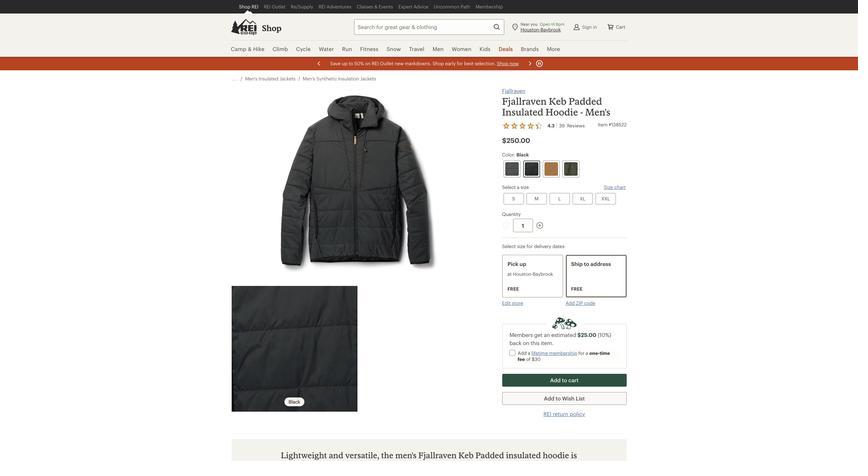 Task type: locate. For each thing, give the bounding box(es) containing it.
re/supply
[[291, 4, 313, 9]]

run button
[[338, 41, 356, 58]]

shop left early
[[433, 61, 444, 66]]

get
[[535, 332, 543, 338]]

xl button
[[573, 193, 593, 205]]

expert advice link
[[396, 0, 432, 14]]

& left hike
[[248, 46, 252, 52]]

2 jackets from the left
[[361, 76, 376, 82]]

open
[[540, 21, 551, 26]]

select for select a size
[[502, 184, 516, 190]]

select a size element
[[502, 184, 627, 206]]

snow
[[387, 46, 401, 52]]

keb up the 39
[[549, 96, 567, 107]]

1 vertical spatial outlet
[[380, 61, 394, 66]]

None number field
[[513, 219, 533, 233]]

up for save
[[342, 61, 348, 66]]

0 vertical spatial size
[[521, 184, 529, 190]]

to left cart
[[562, 377, 568, 384]]

1 vertical spatial padded
[[476, 451, 505, 461]]

insulation
[[338, 76, 359, 82]]

0 horizontal spatial /
[[241, 76, 243, 82]]

add
[[566, 301, 575, 306], [518, 351, 527, 356], [551, 377, 561, 384], [544, 396, 555, 402]]

for right 'tee'
[[478, 461, 489, 462]]

free up the zip
[[572, 286, 583, 292]]

one-
[[590, 351, 600, 356]]

at houston-baybrook
[[508, 271, 554, 277]]

#138522
[[609, 122, 627, 128]]

fjallraven down now
[[502, 88, 526, 94]]

decrement quantity image
[[502, 222, 511, 230]]

rei co-op, go to rei.com home page image
[[231, 19, 257, 35]]

0 vertical spatial &
[[375, 4, 378, 9]]

add inside add zip code button
[[566, 301, 575, 306]]

rei left 'adventures' on the left top
[[319, 4, 326, 9]]

keb up 'tee'
[[459, 451, 474, 461]]

rei inside 'rei outlet' link
[[264, 4, 271, 9]]

0 horizontal spatial .
[[232, 76, 233, 82]]

1 horizontal spatial .
[[234, 76, 235, 82]]

0 horizontal spatial insulated
[[259, 76, 279, 82]]

men
[[433, 46, 444, 52]]

none field inside shop "banner"
[[355, 19, 505, 35]]

None field
[[355, 19, 505, 35]]

outlet inside shop "banner"
[[272, 4, 286, 9]]

add up fee
[[518, 351, 527, 356]]

size chart button
[[604, 184, 626, 191]]

1 horizontal spatial up
[[520, 261, 527, 267]]

women
[[452, 46, 472, 52]]

men's up item in the right of the page
[[586, 107, 611, 118]]

0 vertical spatial houston-
[[521, 27, 541, 32]]

a
[[517, 184, 520, 190], [528, 351, 531, 356], [586, 351, 589, 356], [458, 461, 463, 462]]

increment quantity image
[[536, 222, 544, 230]]

add left cart
[[551, 377, 561, 384]]

return
[[553, 411, 569, 418]]

to right ship
[[584, 261, 590, 267]]

snow button
[[383, 41, 405, 58]]

rei adventures
[[319, 4, 352, 9]]

to for ship to address
[[584, 261, 590, 267]]

1 vertical spatial on
[[523, 340, 530, 347]]

rei left return
[[544, 411, 552, 418]]

1 vertical spatial up
[[520, 261, 527, 267]]

1 horizontal spatial keb
[[549, 96, 567, 107]]

promotional messages marquee
[[0, 57, 859, 70]]

1 vertical spatial &
[[248, 46, 252, 52]]

padded up reviews at right
[[569, 96, 603, 107]]

1 horizontal spatial &
[[375, 4, 378, 9]]

policy
[[570, 411, 586, 418]]

fjallraven fjallraven keb padded insulated hoodie - men's
[[502, 88, 611, 118]]

rei for rei return policy
[[544, 411, 552, 418]]

add for add to wish list
[[544, 396, 555, 402]]

insulated down "fjallraven" link at the top
[[502, 107, 544, 118]]

add left the zip
[[566, 301, 575, 306]]

baybrook down the delivery
[[533, 271, 554, 277]]

up right save
[[342, 61, 348, 66]]

1 vertical spatial insulated
[[502, 107, 544, 118]]

2 horizontal spatial .
[[237, 76, 238, 82]]

padded
[[569, 96, 603, 107], [476, 451, 505, 461]]

rei for rei outlet
[[264, 4, 271, 9]]

item
[[598, 122, 608, 128]]

0 horizontal spatial on
[[365, 61, 371, 66]]

1 horizontal spatial on
[[523, 340, 530, 347]]

rei inside shop rei link
[[252, 4, 259, 9]]

2 horizontal spatial men's
[[586, 107, 611, 118]]

free
[[508, 286, 519, 292], [572, 286, 583, 292]]

up for pick
[[520, 261, 527, 267]]

cart
[[616, 24, 626, 30]]

cycle
[[296, 46, 311, 52]]

add inside add to wish list button
[[544, 396, 555, 402]]

save
[[330, 61, 341, 66]]

edit store
[[502, 301, 524, 306]]

chart
[[615, 184, 626, 190]]

m button
[[527, 193, 547, 205]]

rei left rei outlet at the left top of the page
[[252, 4, 259, 9]]

item #138522
[[598, 122, 627, 128]]

padded inside fjallraven fjallraven keb padded insulated hoodie - men's
[[569, 96, 603, 107]]

0 horizontal spatial free
[[508, 286, 519, 292]]

select
[[502, 184, 516, 190], [502, 244, 516, 249]]

to
[[349, 61, 353, 66], [584, 261, 590, 267], [562, 377, 568, 384], [556, 396, 561, 402]]

houston- down pick up
[[513, 271, 533, 277]]

1 horizontal spatial insulated
[[502, 107, 544, 118]]

to left wish
[[556, 396, 561, 402]]

insulated
[[259, 76, 279, 82], [502, 107, 544, 118]]

for
[[457, 61, 463, 66], [527, 244, 533, 249], [579, 351, 585, 356], [306, 461, 317, 462], [478, 461, 489, 462]]

add for add a lifetime membership for a
[[518, 351, 527, 356]]

1 horizontal spatial /
[[298, 76, 300, 82]]

/ right . . . dropdown button on the left top of page
[[241, 76, 243, 82]]

classes & events link
[[354, 0, 396, 14]]

add zip code button
[[566, 301, 596, 307]]

1 horizontal spatial black
[[517, 152, 529, 158]]

color: chestnut image
[[545, 162, 558, 176]]

0 horizontal spatial outlet
[[272, 4, 286, 9]]

1 select from the top
[[502, 184, 516, 190]]

0 horizontal spatial jackets
[[280, 76, 296, 82]]

edit
[[502, 301, 511, 306]]

1 horizontal spatial free
[[572, 286, 583, 292]]

shop left now
[[497, 61, 509, 66]]

add for add to cart
[[551, 377, 561, 384]]

to for add to wish list
[[556, 396, 561, 402]]

& inside dropdown button
[[248, 46, 252, 52]]

search image
[[493, 23, 501, 31]]

& for camp
[[248, 46, 252, 52]]

select a size
[[502, 184, 529, 190]]

$30
[[532, 357, 541, 363]]

select up pick
[[502, 244, 516, 249]]

0 vertical spatial padded
[[569, 96, 603, 107]]

men's left the synthetic
[[303, 76, 315, 82]]

baybrook down til
[[541, 27, 561, 32]]

keb
[[549, 96, 567, 107], [459, 451, 474, 461]]

fjallraven down "fjallraven" link at the top
[[502, 96, 547, 107]]

outlet up shop link
[[272, 4, 286, 9]]

1 horizontal spatial jackets
[[361, 76, 376, 82]]

a up s "button"
[[517, 184, 520, 190]]

1 free from the left
[[508, 286, 519, 292]]

camp & hike button
[[231, 41, 269, 58]]

on left this
[[523, 340, 530, 347]]

fjallraven up it
[[419, 451, 457, 461]]

0 vertical spatial insulated
[[259, 76, 279, 82]]

fitness
[[361, 46, 379, 52]]

more button
[[543, 41, 565, 58]]

rei right shop rei
[[264, 4, 271, 9]]

0 horizontal spatial padded
[[476, 451, 505, 461]]

0 vertical spatial select
[[502, 184, 516, 190]]

0 vertical spatial outlet
[[272, 4, 286, 9]]

0 horizontal spatial men's
[[245, 76, 258, 82]]

a left 'tee'
[[458, 461, 463, 462]]

to inside promotional messages marquee
[[349, 61, 353, 66]]

run
[[342, 46, 352, 52]]

adventures
[[327, 4, 352, 9]]

travel button
[[405, 41, 429, 58]]

an
[[544, 332, 550, 338]]

rei inside rei return policy button
[[544, 411, 552, 418]]

rei down the fitness dropdown button
[[372, 61, 379, 66]]

size
[[604, 184, 614, 190]]

of
[[527, 357, 531, 363]]

to inside button
[[556, 396, 561, 402]]

color: basalt image
[[506, 162, 519, 176]]

water button
[[315, 41, 338, 58]]

up right pick
[[520, 261, 527, 267]]

None search field
[[342, 19, 505, 35]]

color:
[[502, 152, 516, 158]]

1 . from the left
[[232, 76, 233, 82]]

1 / from the left
[[241, 76, 243, 82]]

select for select size for delivery dates
[[502, 244, 516, 249]]

to inside popup button
[[562, 377, 568, 384]]

ship to address
[[572, 261, 611, 267]]

1 horizontal spatial outlet
[[380, 61, 394, 66]]

add left wish
[[544, 396, 555, 402]]

brands
[[521, 46, 539, 52]]

new
[[395, 61, 404, 66]]

rei inside promotional messages marquee
[[372, 61, 379, 66]]

0 horizontal spatial keb
[[459, 451, 474, 461]]

to left 50%
[[349, 61, 353, 66]]

rei for rei adventures
[[319, 4, 326, 9]]

membership link
[[473, 0, 506, 14]]

men button
[[429, 41, 448, 58]]

jackets down climb dropdown button
[[280, 76, 296, 82]]

on right 50%
[[365, 61, 371, 66]]

you
[[531, 21, 538, 26]]

houston- down you
[[521, 27, 541, 32]]

men's right . . . dropdown button on the left top of page
[[245, 76, 258, 82]]

/
[[241, 76, 243, 82], [298, 76, 300, 82]]

fjallraven link
[[502, 87, 526, 95]]

rei inside "rei adventures" link
[[319, 4, 326, 9]]

0 horizontal spatial &
[[248, 46, 252, 52]]

water
[[319, 46, 334, 52]]

insulated down hike
[[259, 76, 279, 82]]

0 vertical spatial up
[[342, 61, 348, 66]]

1 vertical spatial black
[[289, 399, 300, 405]]

up inside promotional messages marquee
[[342, 61, 348, 66]]

color: black image
[[525, 162, 539, 176]]

wear
[[411, 461, 431, 462]]

outlet left new
[[380, 61, 394, 66]]

1 vertical spatial select
[[502, 244, 516, 249]]

delivery
[[534, 244, 552, 249]]

for left the delivery
[[527, 244, 533, 249]]

2 free from the left
[[572, 286, 583, 292]]

0 vertical spatial keb
[[549, 96, 567, 107]]

outlet inside promotional messages marquee
[[380, 61, 394, 66]]

l
[[559, 196, 561, 202]]

fitness button
[[356, 41, 383, 58]]

0 horizontal spatial up
[[342, 61, 348, 66]]

39
[[559, 123, 565, 129]]

& left events at the left top of the page
[[375, 4, 378, 9]]

for left best
[[457, 61, 463, 66]]

a left one-
[[586, 351, 589, 356]]

next message image
[[526, 60, 534, 68]]

2 select from the top
[[502, 244, 516, 249]]

time
[[600, 351, 610, 356]]

hoodie
[[543, 451, 570, 461]]

early
[[445, 61, 456, 66]]

add for add zip code
[[566, 301, 575, 306]]

near you open til 8pm houston-baybrook
[[521, 21, 565, 32]]

0 vertical spatial on
[[365, 61, 371, 66]]

0 horizontal spatial black
[[289, 399, 300, 405]]

select up the s
[[502, 184, 516, 190]]

houston- inside near you open til 8pm houston-baybrook
[[521, 27, 541, 32]]

2 vertical spatial fjallraven
[[419, 451, 457, 461]]

/ left the synthetic
[[298, 76, 300, 82]]

add inside add to cart popup button
[[551, 377, 561, 384]]

padded up crisp
[[476, 451, 505, 461]]

2 . from the left
[[234, 76, 235, 82]]

jackets down 50%
[[361, 76, 376, 82]]

size up pick up
[[518, 244, 526, 249]]

hoodie
[[546, 107, 579, 118]]

-
[[581, 107, 584, 118]]

cycle button
[[292, 41, 315, 58]]

.
[[232, 76, 233, 82], [234, 76, 235, 82], [237, 76, 238, 82]]

list
[[576, 396, 585, 402]]

free up the edit store
[[508, 286, 519, 292]]

men's
[[245, 76, 258, 82], [303, 76, 315, 82], [586, 107, 611, 118]]

1 vertical spatial keb
[[459, 451, 474, 461]]

over
[[440, 461, 457, 462]]

$25.00
[[578, 332, 597, 338]]

size up s "button"
[[521, 184, 529, 190]]

none search field inside shop "banner"
[[342, 19, 505, 35]]

1 horizontal spatial padded
[[569, 96, 603, 107]]

0 vertical spatial baybrook
[[541, 27, 561, 32]]

& for classes
[[375, 4, 378, 9]]

Search for great gear & clothing text field
[[355, 19, 505, 35]]

shop up the rei co-op, go to rei.com home page link
[[239, 4, 251, 9]]



Task type: describe. For each thing, give the bounding box(es) containing it.
store
[[512, 301, 524, 306]]

cart
[[569, 377, 579, 384]]

back
[[510, 340, 522, 347]]

1 vertical spatial fjallraven
[[502, 96, 547, 107]]

uncommon path
[[434, 4, 471, 9]]

s button
[[504, 193, 524, 205]]

rei return policy
[[544, 411, 586, 418]]

the
[[382, 451, 394, 461]]

for left one-
[[579, 351, 585, 356]]

lifetime
[[532, 351, 548, 356]]

keb inside fjallraven fjallraven keb padded insulated hoodie - men's
[[549, 96, 567, 107]]

more
[[547, 46, 561, 52]]

shop rei link
[[236, 0, 261, 14]]

edit store button
[[502, 301, 524, 307]]

add to cart
[[551, 377, 579, 384]]

ship
[[572, 261, 583, 267]]

rei outlet link
[[261, 0, 288, 14]]

cold-
[[319, 461, 338, 462]]

on inside marquee
[[365, 61, 371, 66]]

wish
[[563, 396, 575, 402]]

lightweight and versatile, the men's fjallraven keb padded insulated hoodie is ideal for cold-weather exploring. wear it over a tee for crisp day hikes or as 
[[281, 451, 578, 462]]

add zip code
[[566, 301, 596, 306]]

color: deep forest image
[[564, 162, 578, 176]]

men's
[[396, 451, 417, 461]]

color: black
[[502, 152, 529, 158]]

previous message image
[[315, 60, 323, 68]]

8pm
[[556, 21, 565, 26]]

ideal
[[286, 461, 304, 462]]

deals
[[499, 46, 513, 52]]

members
[[510, 332, 533, 338]]

path
[[461, 4, 471, 9]]

1 jackets from the left
[[280, 76, 296, 82]]

size inside select a size element
[[521, 184, 529, 190]]

membership
[[476, 4, 503, 9]]

sign in link
[[570, 20, 600, 34]]

1 vertical spatial size
[[518, 244, 526, 249]]

men's insulated jackets link
[[245, 76, 296, 82]]

re/supply link
[[288, 0, 316, 14]]

travel
[[409, 46, 425, 52]]

shop banner
[[0, 0, 859, 58]]

xl
[[580, 196, 586, 202]]

4.3
[[548, 123, 555, 129]]

expert
[[399, 4, 413, 9]]

sign
[[583, 24, 592, 30]]

camp & hike
[[231, 46, 265, 52]]

climb button
[[269, 41, 292, 58]]

insulated inside fjallraven fjallraven keb padded insulated hoodie - men's
[[502, 107, 544, 118]]

fjallraven inside lightweight and versatile, the men's fjallraven keb padded insulated hoodie is ideal for cold-weather exploring. wear it over a tee for crisp day hikes or as
[[419, 451, 457, 461]]

this
[[531, 340, 540, 347]]

insulated
[[506, 451, 541, 461]]

versatile,
[[345, 451, 380, 461]]

or
[[549, 461, 557, 462]]

uncommon
[[434, 4, 460, 9]]

padded inside lightweight and versatile, the men's fjallraven keb padded insulated hoodie is ideal for cold-weather exploring. wear it over a tee for crisp day hikes or as
[[476, 451, 505, 461]]

til
[[552, 21, 555, 26]]

keb inside lightweight and versatile, the men's fjallraven keb padded insulated hoodie is ideal for cold-weather exploring. wear it over a tee for crisp day hikes or as
[[459, 451, 474, 461]]

sign in
[[583, 24, 597, 30]]

0 vertical spatial black
[[517, 152, 529, 158]]

advice
[[414, 4, 429, 9]]

pause banner message scrolling image
[[536, 60, 544, 68]]

camp
[[231, 46, 247, 52]]

of $30
[[525, 357, 541, 363]]

day
[[511, 461, 525, 462]]

climb
[[273, 46, 288, 52]]

expert advice
[[399, 4, 429, 9]]

2 / from the left
[[298, 76, 300, 82]]

and
[[329, 451, 344, 461]]

0 vertical spatial fjallraven
[[502, 88, 526, 94]]

. . . / men's insulated jackets / men's synthetic insulation jackets
[[232, 76, 376, 82]]

estimated
[[552, 332, 576, 338]]

save up to 50% on rei outlet new markdowns. shop early for best selection. shop now
[[330, 61, 519, 66]]

in
[[593, 24, 597, 30]]

3 . from the left
[[237, 76, 238, 82]]

men's inside fjallraven fjallraven keb padded insulated hoodie - men's
[[586, 107, 611, 118]]

on inside the members get an estimated $25.00 (10%) back on this item.
[[523, 340, 530, 347]]

1 horizontal spatial men's
[[303, 76, 315, 82]]

1 vertical spatial houston-
[[513, 271, 533, 277]]

hike
[[253, 46, 265, 52]]

add to cart button
[[502, 374, 627, 387]]

for inside promotional messages marquee
[[457, 61, 463, 66]]

to for add to cart
[[562, 377, 568, 384]]

cart link
[[603, 19, 630, 35]]

1 vertical spatial baybrook
[[533, 271, 554, 277]]

rei return policy button
[[544, 411, 586, 418]]

black inside "popup button"
[[289, 399, 300, 405]]

s
[[513, 196, 515, 202]]

50%
[[354, 61, 364, 66]]

a inside lightweight and versatile, the men's fjallraven keb padded insulated hoodie is ideal for cold-weather exploring. wear it over a tee for crisp day hikes or as
[[458, 461, 463, 462]]

for down lightweight
[[306, 461, 317, 462]]

members get an estimated $25.00 (10%) back on this item.
[[510, 332, 612, 347]]

kids
[[480, 46, 491, 52]]

reviews
[[568, 123, 585, 129]]

now
[[510, 61, 519, 66]]

fee
[[518, 357, 525, 363]]

women button
[[448, 41, 476, 58]]

pick
[[508, 261, 519, 267]]

kids button
[[476, 41, 495, 58]]

a up of
[[528, 351, 531, 356]]

lightweight
[[281, 451, 327, 461]]

rei adventures link
[[316, 0, 354, 14]]

shop down 'rei outlet' link
[[262, 23, 282, 33]]

baybrook inside near you open til 8pm houston-baybrook
[[541, 27, 561, 32]]

classes & events
[[357, 4, 393, 9]]



Task type: vqa. For each thing, say whether or not it's contained in the screenshot.
Length to the bottom
no



